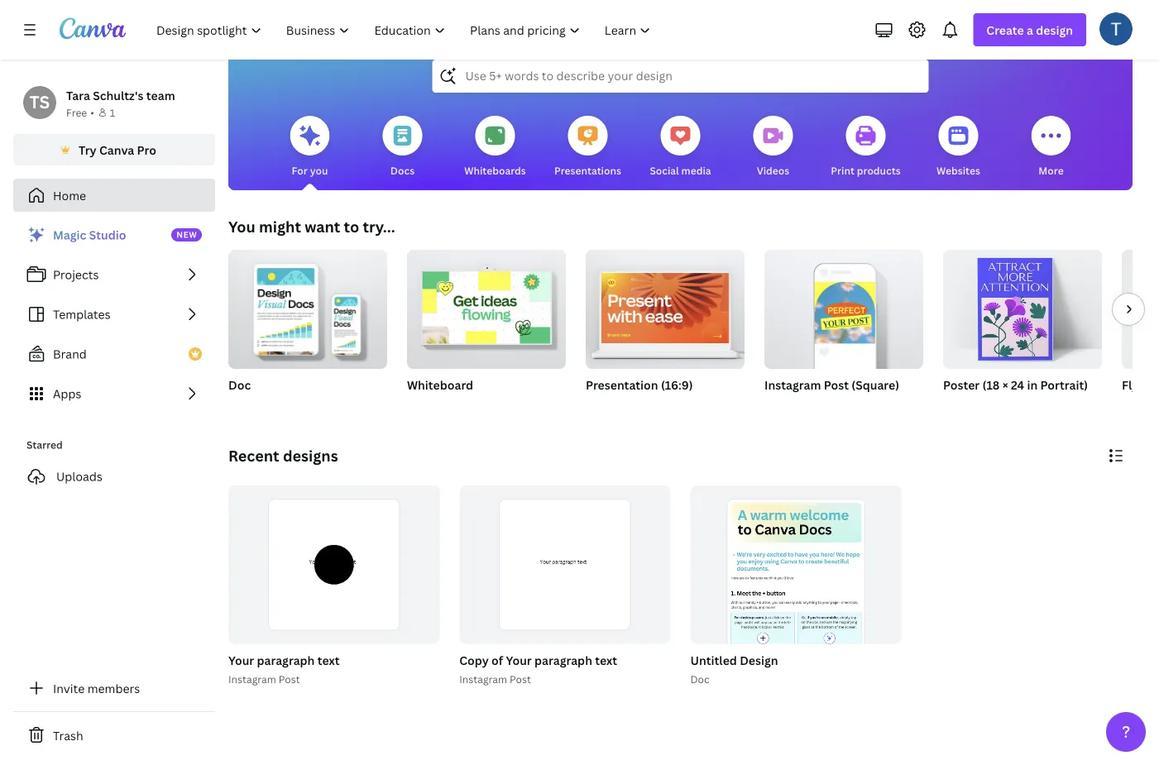 Task type: locate. For each thing, give the bounding box(es) containing it.
0 horizontal spatial post
[[279, 673, 300, 687]]

members
[[87, 680, 140, 696]]

0 horizontal spatial you
[[310, 164, 328, 177]]

2 horizontal spatial 1
[[632, 625, 637, 637]]

docs button
[[383, 105, 422, 191]]

1 paragraph from the left
[[257, 653, 315, 669]]

presentation (16:9)
[[586, 377, 693, 393]]

to
[[344, 217, 359, 237]]

group for poster (18 × 24 in portrait) group
[[943, 244, 1102, 369]]

you right for
[[310, 164, 328, 177]]

0 horizontal spatial 1 of 2
[[401, 625, 428, 637]]

untitled design doc
[[690, 653, 778, 687]]

try
[[79, 142, 97, 158]]

1 text from the left
[[317, 653, 340, 669]]

2 your from the left
[[506, 653, 532, 669]]

your inside your paragraph text instagram post
[[228, 653, 254, 669]]

•
[[90, 105, 94, 119]]

0 vertical spatial you
[[623, 5, 673, 41]]

videos
[[757, 164, 789, 177]]

websites button
[[937, 105, 980, 191]]

poster (18 × 24 in portrait)
[[943, 377, 1088, 393]]

media
[[681, 164, 711, 177]]

instagram down copy
[[459, 673, 507, 687]]

presentations
[[554, 164, 621, 177]]

paragraph
[[257, 653, 315, 669], [535, 653, 592, 669]]

0 horizontal spatial paragraph
[[257, 653, 315, 669]]

doc down untitled
[[690, 673, 710, 687]]

of for copy of your paragraph text
[[639, 625, 652, 637]]

doc group
[[228, 244, 387, 414]]

portrait)
[[1040, 377, 1088, 393]]

0 horizontal spatial your
[[228, 653, 254, 669]]

0 horizontal spatial doc
[[228, 377, 251, 393]]

brand link
[[13, 338, 215, 371]]

flyer
[[1122, 377, 1150, 393]]

try...
[[363, 217, 395, 237]]

you
[[228, 217, 255, 237]]

1 horizontal spatial text
[[595, 653, 617, 669]]

(18
[[982, 377, 1000, 393]]

1 vertical spatial you
[[310, 164, 328, 177]]

1 horizontal spatial you
[[623, 5, 673, 41]]

2 horizontal spatial instagram
[[764, 377, 821, 393]]

design
[[740, 653, 778, 669]]

2 horizontal spatial of
[[639, 625, 652, 637]]

(p
[[1153, 377, 1159, 393]]

invite
[[53, 680, 85, 696]]

1 vertical spatial doc
[[690, 673, 710, 687]]

home
[[53, 187, 86, 203]]

recent
[[228, 446, 279, 466]]

what
[[500, 5, 570, 41]]

more
[[1039, 164, 1064, 177]]

1 2 from the left
[[423, 625, 428, 637]]

doc
[[228, 377, 251, 393], [690, 673, 710, 687]]

instagram down your paragraph text button
[[228, 673, 276, 687]]

create a design
[[986, 22, 1073, 38]]

instagram inside copy of your paragraph text instagram post
[[459, 673, 507, 687]]

copy
[[459, 653, 489, 669]]

untitled design button
[[690, 651, 778, 672]]

×
[[1002, 377, 1008, 393]]

1 for your
[[401, 625, 406, 637]]

0 vertical spatial doc
[[228, 377, 251, 393]]

group
[[228, 244, 387, 369], [407, 244, 566, 369], [586, 244, 745, 369], [764, 244, 923, 369], [943, 244, 1102, 369], [1122, 250, 1159, 369]]

of
[[408, 625, 421, 637], [639, 625, 652, 637], [491, 653, 503, 669]]

text inside your paragraph text instagram post
[[317, 653, 340, 669]]

0 horizontal spatial instagram
[[228, 673, 276, 687]]

top level navigation element
[[146, 13, 665, 46]]

post down your paragraph text button
[[279, 673, 300, 687]]

invite members
[[53, 680, 140, 696]]

instagram post (square) group
[[764, 244, 923, 414]]

1 1 of 2 from the left
[[401, 625, 428, 637]]

0 horizontal spatial 2
[[423, 625, 428, 637]]

instagram left (square)
[[764, 377, 821, 393]]

Search search field
[[465, 61, 896, 92]]

1 horizontal spatial of
[[491, 653, 503, 669]]

poster
[[943, 377, 980, 393]]

0 horizontal spatial of
[[408, 625, 421, 637]]

what will you
[[500, 5, 678, 41]]

post down 'copy of your paragraph text' button
[[510, 673, 531, 687]]

2 horizontal spatial post
[[824, 377, 849, 393]]

1 horizontal spatial 1
[[401, 625, 406, 637]]

try canva pro button
[[13, 134, 215, 165]]

1 horizontal spatial post
[[510, 673, 531, 687]]

videos button
[[753, 105, 793, 191]]

design
[[1036, 22, 1073, 38]]

post inside "group"
[[824, 377, 849, 393]]

doc up recent
[[228, 377, 251, 393]]

(16:9)
[[661, 377, 693, 393]]

post inside copy of your paragraph text instagram post
[[510, 673, 531, 687]]

2 2 from the left
[[654, 625, 659, 637]]

2 paragraph from the left
[[535, 653, 592, 669]]

presentation (16:9) group
[[586, 244, 745, 414]]

post
[[824, 377, 849, 393], [279, 673, 300, 687], [510, 673, 531, 687]]

1 horizontal spatial instagram
[[459, 673, 507, 687]]

2 text from the left
[[595, 653, 617, 669]]

paragraph inside copy of your paragraph text instagram post
[[535, 653, 592, 669]]

starred
[[26, 438, 63, 452]]

1 of 2
[[401, 625, 428, 637], [632, 625, 659, 637]]

instagram inside your paragraph text instagram post
[[228, 673, 276, 687]]

free
[[66, 105, 87, 119]]

None search field
[[432, 60, 929, 93]]

of for your paragraph text
[[408, 625, 421, 637]]

uploads link
[[13, 460, 215, 493]]

post left (square)
[[824, 377, 849, 393]]

1 horizontal spatial 2
[[654, 625, 659, 637]]

1 horizontal spatial paragraph
[[535, 653, 592, 669]]

1 your from the left
[[228, 653, 254, 669]]

group for doc group
[[228, 244, 387, 369]]

list
[[13, 218, 215, 410]]

whiteboards
[[464, 164, 526, 177]]

apps link
[[13, 377, 215, 410]]

1 horizontal spatial your
[[506, 653, 532, 669]]

paragraph inside your paragraph text instagram post
[[257, 653, 315, 669]]

flyer (portrait 8.5 × 11 in) group
[[1122, 250, 1159, 414]]

instagram
[[764, 377, 821, 393], [228, 673, 276, 687], [459, 673, 507, 687]]

for you button
[[290, 105, 330, 191]]

2 for copy of your paragraph text
[[654, 625, 659, 637]]

2 1 of 2 from the left
[[632, 625, 659, 637]]

you right will
[[623, 5, 673, 41]]

1 horizontal spatial 1 of 2
[[632, 625, 659, 637]]

your
[[228, 653, 254, 669], [506, 653, 532, 669]]

recent designs
[[228, 446, 338, 466]]

text
[[317, 653, 340, 669], [595, 653, 617, 669]]

magic studio
[[53, 227, 126, 243]]

1 horizontal spatial doc
[[690, 673, 710, 687]]

you
[[623, 5, 673, 41], [310, 164, 328, 177]]

0 horizontal spatial text
[[317, 653, 340, 669]]



Task type: describe. For each thing, give the bounding box(es) containing it.
copy of your paragraph text instagram post
[[459, 653, 617, 687]]

try canva pro
[[79, 142, 156, 158]]

templates link
[[13, 298, 215, 331]]

social media
[[650, 164, 711, 177]]

list containing magic studio
[[13, 218, 215, 410]]

group for flyer (portrait 8.5 × 11 in) group
[[1122, 250, 1159, 369]]

invite members button
[[13, 672, 215, 705]]

want
[[305, 217, 340, 237]]

flyer (p
[[1122, 377, 1159, 393]]

new
[[176, 229, 197, 240]]

uploads button
[[13, 460, 215, 493]]

websites
[[937, 164, 980, 177]]

instagram post (square)
[[764, 377, 899, 393]]

2 for your paragraph text
[[423, 625, 428, 637]]

doc inside group
[[228, 377, 251, 393]]

create
[[986, 22, 1024, 38]]

schultz's
[[93, 87, 144, 103]]

trash link
[[13, 719, 215, 752]]

print products button
[[831, 105, 901, 191]]

studio
[[89, 227, 126, 243]]

your inside copy of your paragraph text instagram post
[[506, 653, 532, 669]]

whiteboard
[[407, 377, 473, 393]]

might
[[259, 217, 301, 237]]

tara schultz's team element
[[23, 86, 56, 119]]

instagram inside "group"
[[764, 377, 821, 393]]

your paragraph text instagram post
[[228, 653, 340, 687]]

1 of 2 for copy of your paragraph text
[[632, 625, 659, 637]]

1 of 2 for your paragraph text
[[401, 625, 428, 637]]

group for instagram post (square) "group"
[[764, 244, 923, 369]]

you inside 'button'
[[310, 164, 328, 177]]

projects link
[[13, 258, 215, 291]]

tara schultz's team image
[[23, 86, 56, 119]]

uploads
[[56, 469, 102, 484]]

1 for copy
[[632, 625, 637, 637]]

brand
[[53, 346, 87, 362]]

print products
[[831, 164, 901, 177]]

24
[[1011, 377, 1024, 393]]

social media button
[[650, 105, 711, 191]]

of inside copy of your paragraph text instagram post
[[491, 653, 503, 669]]

presentation
[[586, 377, 658, 393]]

magic
[[53, 227, 86, 243]]

will
[[575, 5, 618, 41]]

group for whiteboard group
[[407, 244, 566, 369]]

social
[[650, 164, 679, 177]]

you might want to try...
[[228, 217, 395, 237]]

tara
[[66, 87, 90, 103]]

products
[[857, 164, 901, 177]]

print
[[831, 164, 855, 177]]

more button
[[1031, 105, 1071, 191]]

pro
[[137, 142, 156, 158]]

for
[[292, 164, 308, 177]]

poster (18 × 24 in portrait) group
[[943, 244, 1102, 414]]

create a design button
[[973, 13, 1086, 46]]

apps
[[53, 386, 81, 402]]

group for presentation (16:9) group
[[586, 244, 745, 369]]

your paragraph text button
[[228, 651, 340, 672]]

for you
[[292, 164, 328, 177]]

in
[[1027, 377, 1038, 393]]

(square)
[[852, 377, 899, 393]]

trash
[[53, 728, 83, 743]]

free •
[[66, 105, 94, 119]]

whiteboards button
[[464, 105, 526, 191]]

docs
[[390, 164, 415, 177]]

home link
[[13, 179, 215, 212]]

0 horizontal spatial 1
[[110, 105, 115, 119]]

presentations button
[[554, 105, 621, 191]]

whiteboard group
[[407, 244, 566, 414]]

text inside copy of your paragraph text instagram post
[[595, 653, 617, 669]]

team
[[146, 87, 175, 103]]

post inside your paragraph text instagram post
[[279, 673, 300, 687]]

projects
[[53, 267, 99, 283]]

doc inside untitled design doc
[[690, 673, 710, 687]]

untitled
[[690, 653, 737, 669]]

tara schultz image
[[1100, 12, 1133, 45]]

canva
[[99, 142, 134, 158]]

templates
[[53, 307, 111, 322]]

tara schultz's team
[[66, 87, 175, 103]]

copy of your paragraph text button
[[459, 651, 617, 672]]

designs
[[283, 446, 338, 466]]

a
[[1027, 22, 1033, 38]]



Task type: vqa. For each thing, say whether or not it's contained in the screenshot.
Billing & plans
no



